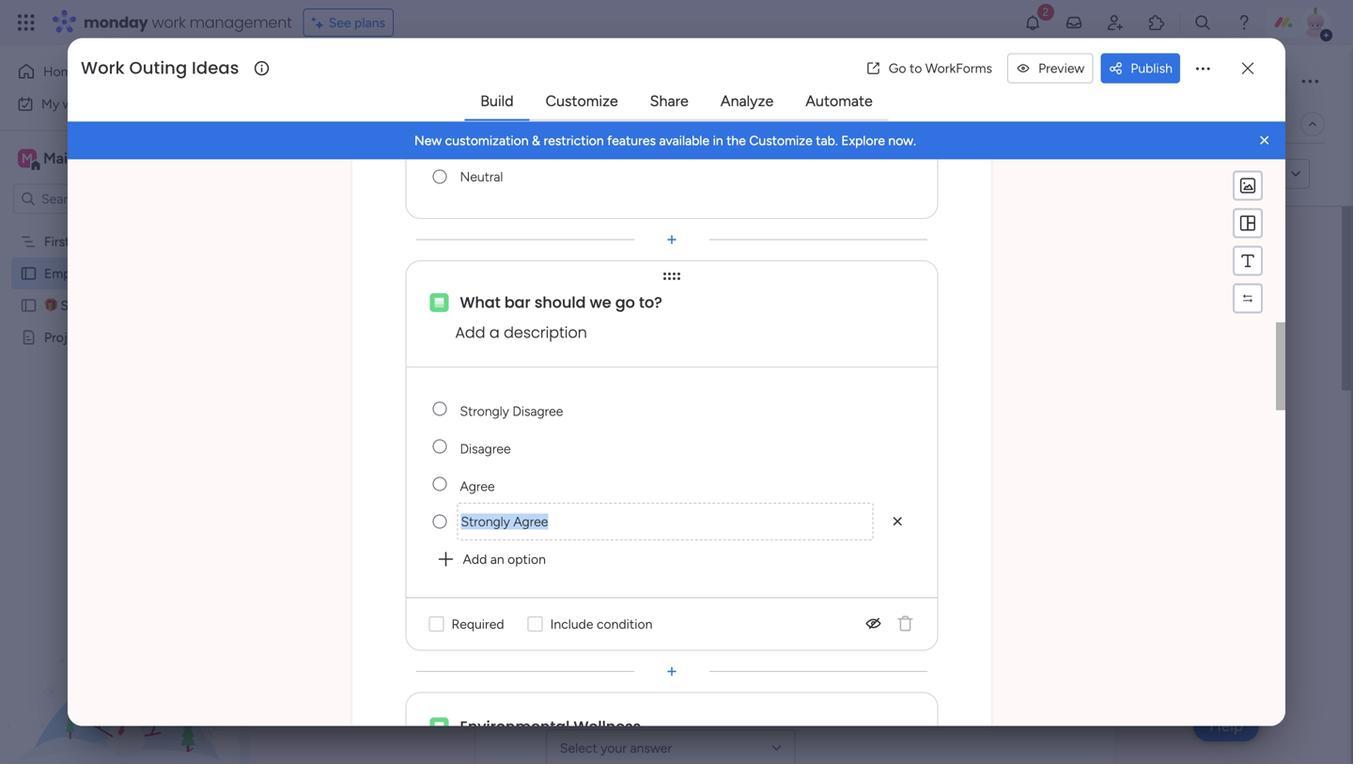 Task type: locate. For each thing, give the bounding box(es) containing it.
see
[[329, 15, 351, 31]]

& inside list box
[[148, 329, 156, 345]]

4 name group from the top
[[546, 680, 1045, 764]]

general
[[546, 694, 606, 715]]

disagree down strongly
[[460, 441, 511, 457]]

1 public board image from the top
[[20, 265, 38, 282]]

add left a
[[455, 322, 486, 343]]

1 vertical spatial add new question image
[[663, 662, 682, 681]]

name group
[[546, 353, 1045, 462], [546, 462, 1045, 571], [546, 571, 1045, 680], [546, 680, 1045, 764]]

0 horizontal spatial form
[[373, 116, 403, 132]]

employee inside list box
[[44, 266, 102, 282]]

1 vertical spatial customize
[[750, 133, 813, 149]]

project requests & approvals
[[44, 329, 218, 345]]

select product image
[[17, 13, 36, 32]]

0 vertical spatial survey
[[605, 60, 703, 102]]

option
[[508, 551, 546, 567]]

2 vertical spatial employee well-being survey
[[546, 291, 975, 333]]

table
[[314, 116, 345, 132]]

bar
[[505, 292, 531, 313]]

what
[[460, 292, 501, 313]]

add a description
[[455, 322, 587, 343]]

1 horizontal spatial well-
[[439, 60, 513, 102]]

agree
[[460, 479, 495, 495]]

0 horizontal spatial employee
[[44, 266, 102, 282]]

0 vertical spatial work
[[152, 12, 186, 33]]

3 name group from the top
[[546, 571, 1045, 680]]

& inside banner banner
[[532, 133, 541, 149]]

customize link
[[531, 84, 633, 118]]

Work Outing Ideas field
[[76, 56, 251, 81]]

2 vertical spatial survey
[[875, 291, 975, 333]]

go
[[616, 292, 635, 313]]

disagree down name at the left
[[513, 403, 563, 419]]

2 horizontal spatial employee
[[546, 291, 695, 333]]

0 vertical spatial well-
[[439, 60, 513, 102]]

1 vertical spatial work
[[63, 96, 91, 112]]

to?
[[639, 292, 663, 313]]

0 vertical spatial employee
[[286, 60, 431, 102]]

copy form link
[[1189, 166, 1275, 182]]

2 vertical spatial well-
[[703, 291, 780, 333]]

2 name group from the top
[[546, 462, 1045, 571]]

preview button
[[1008, 53, 1094, 83]]

preview
[[1039, 60, 1085, 76]]

2 form from the left
[[432, 116, 462, 132]]

form
[[373, 116, 403, 132], [432, 116, 462, 132]]

2 add new question image from the top
[[663, 662, 682, 681]]

add new question image up wellness
[[663, 662, 682, 681]]

share
[[650, 92, 689, 110]]

1 horizontal spatial form
[[432, 116, 462, 132]]

form button
[[359, 109, 418, 139], [418, 109, 476, 139]]

automate link
[[791, 84, 888, 118]]

1 vertical spatial &
[[148, 329, 156, 345]]

0 vertical spatial public board image
[[20, 265, 38, 282]]

1 vertical spatial public board image
[[20, 297, 38, 314]]

add new question image up drag to reorder the question image
[[663, 230, 682, 249]]

department
[[546, 476, 638, 497]]

well-
[[439, 60, 513, 102], [106, 266, 134, 282], [703, 291, 780, 333]]

activity button
[[1098, 66, 1187, 96]]

/
[[1266, 73, 1271, 89]]

search everything image
[[1194, 13, 1213, 32]]

1 component__icon image from the top
[[430, 293, 449, 312]]

public board image
[[20, 265, 38, 282], [20, 297, 38, 314]]

1 vertical spatial employee
[[44, 266, 102, 282]]

my work button
[[11, 89, 202, 119]]

0 horizontal spatial disagree
[[460, 441, 511, 457]]

0 horizontal spatial being
[[134, 266, 167, 282]]

secret
[[61, 298, 100, 314]]

well- inside list box
[[106, 266, 134, 282]]

well- right to?
[[703, 291, 780, 333]]

disagree inside button
[[460, 441, 511, 457]]

0 horizontal spatial survey
[[171, 266, 209, 282]]

list box
[[0, 222, 240, 607]]

name group containing job role
[[546, 571, 1045, 680]]

customize up restriction
[[546, 92, 618, 110]]

customize right the the
[[750, 133, 813, 149]]

1
[[1274, 73, 1279, 89]]

2 horizontal spatial being
[[780, 291, 867, 333]]

well- up santa
[[106, 266, 134, 282]]

tab list
[[465, 83, 889, 121]]

name group containing general wellness
[[546, 680, 1045, 764]]

component__icon image
[[430, 293, 449, 312], [430, 718, 449, 737]]

automate up tab.
[[806, 92, 873, 110]]

add for add an option
[[463, 551, 487, 567]]

1 horizontal spatial disagree
[[513, 403, 563, 419]]

Employee well-being survey field
[[281, 60, 707, 102]]

workforms
[[926, 60, 993, 76]]

form button up powered
[[359, 109, 418, 139]]

work
[[152, 12, 186, 33], [63, 96, 91, 112]]

1 vertical spatial automate
[[1212, 116, 1271, 132]]

1 vertical spatial well-
[[106, 266, 134, 282]]

0 horizontal spatial work
[[63, 96, 91, 112]]

build
[[481, 92, 514, 110]]

🎁 secret santa
[[44, 298, 137, 314]]

employee
[[286, 60, 431, 102], [44, 266, 102, 282], [546, 291, 695, 333]]

autopilot image
[[1189, 111, 1205, 135]]

2 public board image from the top
[[20, 297, 38, 314]]

see plans button
[[303, 8, 394, 37]]

form
[[1224, 166, 1252, 182]]

& right requests
[[148, 329, 156, 345]]

we
[[590, 292, 612, 313]]

0 horizontal spatial &
[[148, 329, 156, 345]]

2 horizontal spatial survey
[[875, 291, 975, 333]]

job role
[[546, 585, 607, 606]]

0 vertical spatial being
[[513, 60, 598, 102]]

employee well-being survey
[[286, 60, 703, 102], [44, 266, 209, 282], [546, 291, 975, 333]]

1 vertical spatial add
[[463, 551, 487, 567]]

workforms logo image
[[464, 159, 570, 189]]

monday
[[84, 12, 148, 33]]

invite members image
[[1106, 13, 1125, 32]]

analyze
[[721, 92, 774, 110]]

board
[[73, 234, 108, 250]]

0 vertical spatial add new question image
[[663, 230, 682, 249]]

0 vertical spatial disagree
[[513, 403, 563, 419]]

work right my
[[63, 96, 91, 112]]

2 vertical spatial employee
[[546, 291, 695, 333]]

form button left add view icon on the left top
[[418, 109, 476, 139]]

survey
[[605, 60, 703, 102], [171, 266, 209, 282], [875, 291, 975, 333]]

workspace image
[[18, 148, 37, 169]]

menu image
[[1239, 252, 1258, 270]]

name group containing name
[[546, 353, 1045, 462]]

add
[[455, 322, 486, 343], [463, 551, 487, 567]]

0 vertical spatial add
[[455, 322, 486, 343]]

1 add new question image from the top
[[663, 230, 682, 249]]

what bar should we go to?
[[460, 292, 663, 313]]

1 horizontal spatial automate
[[1212, 116, 1271, 132]]

1 name group from the top
[[546, 353, 1045, 462]]

work outing ideas
[[81, 56, 239, 80]]

0 horizontal spatial automate
[[806, 92, 873, 110]]

work inside button
[[63, 96, 91, 112]]

0 vertical spatial component__icon image
[[430, 293, 449, 312]]

a
[[490, 322, 500, 343]]

& left restriction
[[532, 133, 541, 149]]

well- up add view icon on the left top
[[439, 60, 513, 102]]

1 horizontal spatial work
[[152, 12, 186, 33]]

management
[[190, 12, 292, 33]]

0 vertical spatial employee well-being survey
[[286, 60, 703, 102]]

1 form from the left
[[373, 116, 403, 132]]

project
[[44, 329, 87, 345]]

form for first form button from right
[[432, 116, 462, 132]]

2 form button from the left
[[418, 109, 476, 139]]

2 image
[[1038, 1, 1055, 22]]

add for add a description
[[455, 322, 486, 343]]

2 component__icon image from the top
[[430, 718, 449, 737]]

form up powered
[[373, 116, 403, 132]]

0 vertical spatial automate
[[806, 92, 873, 110]]

ideas
[[192, 56, 239, 80]]

new customization & restriction features available in the customize tab. explore now.
[[415, 133, 917, 149]]

general wellness
[[546, 694, 677, 715]]

1 form button from the left
[[359, 109, 418, 139]]

🎁
[[44, 298, 57, 314]]

0 horizontal spatial well-
[[106, 266, 134, 282]]

1 horizontal spatial &
[[532, 133, 541, 149]]

1 vertical spatial being
[[134, 266, 167, 282]]

1 horizontal spatial being
[[513, 60, 598, 102]]

customization tools toolbar
[[1233, 171, 1263, 314]]

notifications image
[[1024, 13, 1043, 32]]

work up work outing ideas field at the left top
[[152, 12, 186, 33]]

0 vertical spatial customize
[[546, 92, 618, 110]]

1 vertical spatial disagree
[[460, 441, 511, 457]]

should
[[535, 292, 586, 313]]

automate
[[806, 92, 873, 110], [1212, 116, 1271, 132]]

0 vertical spatial &
[[532, 133, 541, 149]]

menu image
[[1239, 214, 1258, 233]]

disagree button
[[457, 428, 874, 465]]

help
[[1210, 716, 1244, 736]]

None field
[[457, 158, 915, 196], [457, 503, 874, 541], [457, 158, 915, 196], [457, 503, 874, 541]]

wellness
[[610, 694, 677, 715]]

automate down invite / 1 'button'
[[1212, 116, 1271, 132]]

apps image
[[1148, 13, 1167, 32]]

form up the new
[[432, 116, 462, 132]]

2 horizontal spatial well-
[[703, 291, 780, 333]]

powered
[[377, 165, 436, 183]]

disagree
[[513, 403, 563, 419], [460, 441, 511, 457]]

form form
[[68, 0, 1286, 764], [249, 207, 1352, 764]]

see plans
[[329, 15, 386, 31]]

1 horizontal spatial customize
[[750, 133, 813, 149]]

1 vertical spatial survey
[[171, 266, 209, 282]]

add left an at bottom left
[[463, 551, 487, 567]]

add inside button
[[463, 551, 487, 567]]

& for requests
[[148, 329, 156, 345]]

form form containing employee well-being survey
[[249, 207, 1352, 764]]

1 vertical spatial component__icon image
[[430, 718, 449, 737]]

my work
[[41, 96, 91, 112]]

include condition
[[551, 616, 653, 632]]

option
[[0, 225, 240, 228]]

an
[[490, 551, 505, 567]]

name group containing department
[[546, 462, 1045, 571]]

survey inside list box
[[171, 266, 209, 282]]

add new question image
[[663, 230, 682, 249], [663, 662, 682, 681]]



Task type: describe. For each thing, give the bounding box(es) containing it.
Job role field
[[546, 620, 1045, 658]]

1 horizontal spatial survey
[[605, 60, 703, 102]]

help image
[[1235, 13, 1254, 32]]

add an option button
[[429, 544, 554, 575]]

workspace
[[80, 149, 154, 167]]

help button
[[1194, 711, 1260, 742]]

description
[[504, 322, 587, 343]]

restriction
[[544, 133, 604, 149]]

m
[[22, 150, 33, 166]]

2 vertical spatial being
[[780, 291, 867, 333]]

santa
[[103, 298, 137, 314]]

powered by
[[377, 165, 457, 183]]

new
[[415, 133, 442, 149]]

name
[[546, 367, 592, 388]]

main
[[43, 149, 76, 167]]

explore
[[842, 133, 886, 149]]

home
[[43, 63, 79, 79]]

strongly
[[460, 403, 509, 419]]

the
[[727, 133, 746, 149]]

add view image
[[487, 117, 495, 131]]

public board image for 🎁 secret santa
[[20, 297, 38, 314]]

include
[[551, 616, 594, 632]]

strongly disagree
[[460, 403, 563, 419]]

plans
[[354, 15, 386, 31]]

lottie animation image
[[0, 574, 240, 764]]

monday work management
[[84, 12, 292, 33]]

now.
[[889, 133, 917, 149]]

required
[[452, 616, 504, 632]]

Search in workspace field
[[39, 188, 157, 210]]

Department field
[[546, 511, 1045, 549]]

go
[[889, 60, 907, 76]]

drag to reorder the question image
[[663, 267, 682, 286]]

approvals
[[160, 329, 218, 345]]

strongly disagree button
[[457, 390, 874, 428]]

copy
[[1189, 166, 1220, 182]]

build link
[[466, 84, 529, 118]]

publish
[[1131, 60, 1173, 76]]

collapse board header image
[[1306, 117, 1321, 132]]

form for second form button from right
[[373, 116, 403, 132]]

banner banner
[[68, 122, 1286, 159]]

Name field
[[546, 402, 1045, 440]]

agree button
[[457, 465, 874, 503]]

lottie animation element
[[0, 574, 240, 764]]

work for my
[[63, 96, 91, 112]]

home button
[[11, 56, 202, 86]]

go to workforms button
[[859, 53, 1000, 83]]

0 horizontal spatial customize
[[546, 92, 618, 110]]

more actions image
[[1194, 59, 1213, 78]]

invite / 1
[[1230, 73, 1279, 89]]

available
[[659, 133, 710, 149]]

condition
[[597, 616, 653, 632]]

customize inside banner banner
[[750, 133, 813, 149]]

publish button
[[1101, 53, 1181, 83]]

to
[[910, 60, 922, 76]]

inbox image
[[1065, 13, 1084, 32]]

work
[[81, 56, 125, 80]]

invite
[[1230, 73, 1262, 89]]

ruby anderson image
[[1301, 8, 1331, 38]]

features
[[607, 133, 656, 149]]

share link
[[635, 84, 704, 118]]

first board
[[44, 234, 108, 250]]

analyze link
[[706, 84, 789, 118]]

copy form link button
[[1154, 159, 1282, 189]]

automate inside tab list
[[806, 92, 873, 110]]

close image
[[1256, 131, 1275, 150]]

being inside list box
[[134, 266, 167, 282]]

role
[[578, 585, 607, 606]]

job
[[546, 585, 574, 606]]

list box containing first board
[[0, 222, 240, 607]]

by
[[440, 165, 457, 183]]

outing
[[129, 56, 187, 80]]

dapulse integrations image
[[1002, 117, 1016, 131]]

workspace selection element
[[18, 147, 157, 172]]

integrate
[[1024, 116, 1078, 132]]

& for customization
[[532, 133, 541, 149]]

table button
[[285, 109, 359, 139]]

type your question here image
[[457, 716, 644, 738]]

1 horizontal spatial employee
[[286, 60, 431, 102]]

tab.
[[816, 133, 838, 149]]

main workspace
[[43, 149, 154, 167]]

first
[[44, 234, 70, 250]]

in
[[713, 133, 724, 149]]

form form containing what
[[68, 0, 1286, 764]]

go to workforms
[[889, 60, 993, 76]]

activity
[[1106, 73, 1152, 89]]

link
[[1255, 166, 1275, 182]]

work for monday
[[152, 12, 186, 33]]

add an option
[[463, 551, 546, 567]]

public board image for employee well-being survey
[[20, 265, 38, 282]]

customization
[[445, 133, 529, 149]]

1 vertical spatial employee well-being survey
[[44, 266, 209, 282]]

disagree inside button
[[513, 403, 563, 419]]

background color and image selector image
[[1239, 176, 1258, 195]]

tab list containing build
[[465, 83, 889, 121]]



Task type: vqa. For each thing, say whether or not it's contained in the screenshot.
add to favorites icon
no



